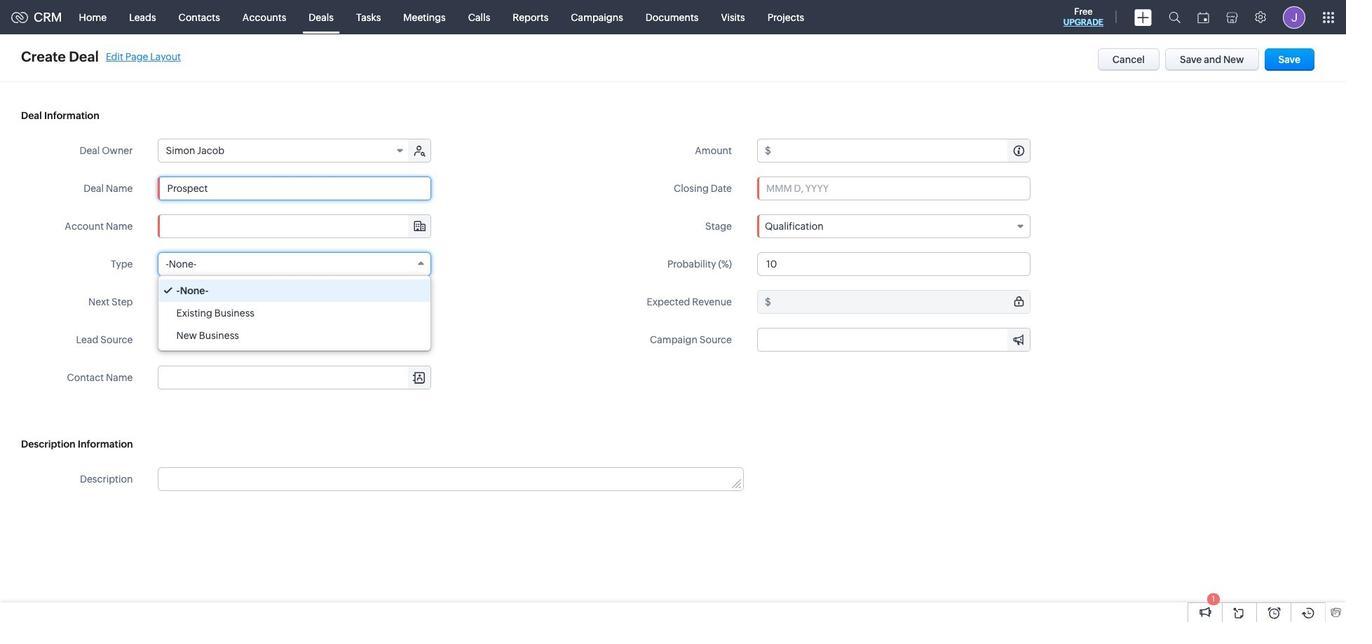 Task type: vqa. For each thing, say whether or not it's contained in the screenshot.
your within track your deals in appropriate pipeline based on the type of deals, they would be processed in different pipelines.
no



Task type: describe. For each thing, give the bounding box(es) containing it.
calendar image
[[1197, 12, 1209, 23]]

create menu image
[[1134, 9, 1152, 26]]

logo image
[[11, 12, 28, 23]]

MMM D, YYYY text field
[[757, 177, 1031, 201]]

search image
[[1169, 11, 1181, 23]]

create menu element
[[1126, 0, 1160, 34]]

3 option from the top
[[159, 325, 431, 347]]



Task type: locate. For each thing, give the bounding box(es) containing it.
profile image
[[1283, 6, 1305, 28]]

2 option from the top
[[159, 302, 431, 325]]

profile element
[[1275, 0, 1314, 34]]

None text field
[[773, 140, 1030, 162], [158, 177, 432, 201], [773, 291, 1030, 313], [159, 367, 431, 389], [773, 140, 1030, 162], [158, 177, 432, 201], [773, 291, 1030, 313], [159, 367, 431, 389]]

1 option from the top
[[159, 280, 431, 302]]

search element
[[1160, 0, 1189, 34]]

list box
[[159, 276, 431, 351]]

None text field
[[159, 215, 431, 238], [757, 252, 1031, 276], [158, 290, 432, 314], [159, 468, 743, 491], [159, 215, 431, 238], [757, 252, 1031, 276], [158, 290, 432, 314], [159, 468, 743, 491]]

None field
[[159, 140, 410, 162], [757, 215, 1031, 238], [159, 215, 431, 238], [158, 252, 432, 276], [158, 328, 432, 352], [758, 329, 1030, 351], [159, 367, 431, 389], [159, 140, 410, 162], [757, 215, 1031, 238], [159, 215, 431, 238], [158, 252, 432, 276], [158, 328, 432, 352], [758, 329, 1030, 351], [159, 367, 431, 389]]

option
[[159, 280, 431, 302], [159, 302, 431, 325], [159, 325, 431, 347]]



